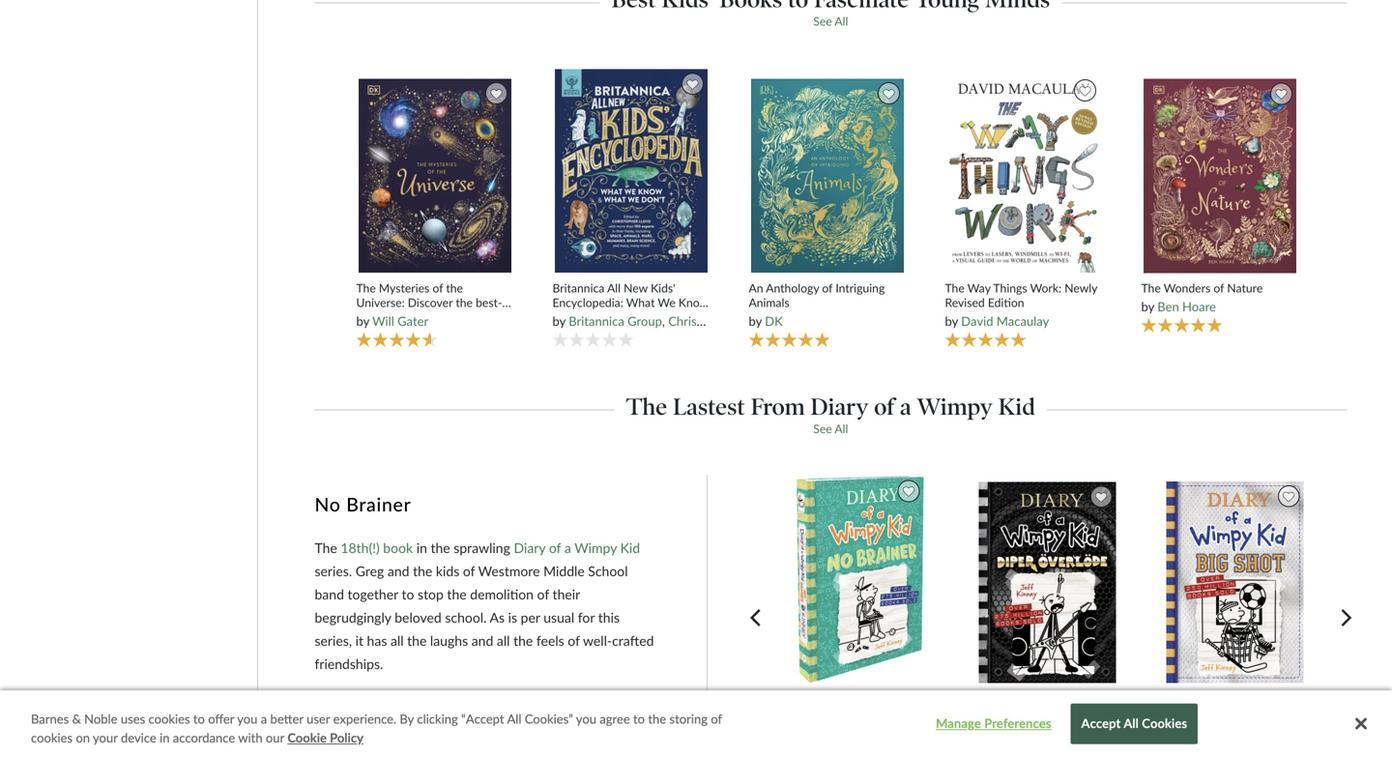 Task type: vqa. For each thing, say whether or not it's contained in the screenshot.


Task type: locate. For each thing, give the bounding box(es) containing it.
the inside the 18th(!) book in the sprawling diary of a wimpy kid series. greg and the kids of westmore middle school band together to stop the demolition of their begrudgingly beloved school. as is per usual for this series, it has all the laughs and all the feels of well-crafted friendships.
[[315, 540, 337, 556]]

0 horizontal spatial (diary
[[1063, 692, 1094, 706]]

the inside barnes & noble uses cookies to offer you a better user experience. by clicking "accept all cookies" you agree to the storing of cookies on your device in accordance with our
[[648, 711, 667, 727]]

the up "discover"
[[446, 281, 463, 295]]

(diary inside diper överlöde (diary of a wimpy kid series #17) by jeff kinney
[[1063, 692, 1094, 706]]

laughs
[[430, 632, 468, 649]]

and down book
[[388, 563, 410, 579]]

0 horizontal spatial cookies
[[31, 730, 73, 746]]

0 horizontal spatial you
[[237, 711, 258, 727]]

you up with
[[237, 711, 258, 727]]

see inside the lastest from diary of a wimpy kid see all
[[814, 422, 833, 436]]

1 jeff from the left
[[996, 724, 1016, 739]]

jeff kinney link down big shot (diary of a wimpy kid series #16) link
[[1184, 724, 1245, 739]]

britannica all new kids' encyclopedia: what we know & what we don't
[[553, 281, 709, 324]]

brainer
[[346, 493, 411, 516]]

sprawling
[[454, 540, 511, 556]]

2 kinney from the left
[[1207, 724, 1245, 739]]

the up series.
[[315, 540, 337, 556]]

2 jeff kinney link from the left
[[1184, 724, 1245, 739]]

no
[[315, 493, 341, 516]]

1 vertical spatial and
[[472, 632, 494, 649]]

kid down macaulay
[[999, 393, 1036, 421]]

1 horizontal spatial series
[[1228, 706, 1259, 720]]

0 horizontal spatial diary
[[514, 540, 546, 556]]

this
[[598, 609, 620, 626]]

1 horizontal spatial and
[[472, 632, 494, 649]]

kid down shot
[[1208, 706, 1225, 720]]

will gater link
[[372, 313, 429, 329]]

a inside big shot (diary of a wimpy kid series #16) by jeff kinney
[[1262, 692, 1267, 706]]

secrets
[[382, 310, 419, 324]]

mysteries
[[379, 281, 430, 295]]

the wonders of nature image
[[1143, 78, 1298, 274]]

& down encyclopedia:
[[553, 310, 561, 324]]

middle
[[544, 563, 585, 579]]

1 horizontal spatial all
[[497, 632, 510, 649]]

wimpy inside big shot (diary of a wimpy kid series #16) by jeff kinney
[[1168, 706, 1205, 720]]

diary up "westmore"
[[514, 540, 546, 556]]

#16)
[[1262, 706, 1286, 720]]

in inside barnes & noble uses cookies to offer you a better user experience. by clicking "accept all cookies" you agree to the storing of cookies on your device in accordance with our
[[160, 730, 170, 746]]

we
[[658, 296, 676, 310], [596, 310, 613, 324]]

series,
[[315, 632, 352, 649]]

usual
[[544, 609, 575, 626]]

manage preferences
[[936, 716, 1052, 731]]

uses
[[121, 711, 145, 727]]

1 horizontal spatial to
[[402, 586, 414, 603]]

know
[[679, 296, 709, 310]]

of
[[433, 281, 443, 295], [823, 281, 833, 295], [1214, 281, 1225, 295], [422, 310, 432, 324], [875, 393, 895, 421], [549, 540, 561, 556], [463, 563, 475, 579], [537, 586, 549, 603], [568, 632, 580, 649], [1097, 692, 1107, 706], [1248, 692, 1259, 706], [711, 711, 722, 727]]

jeff down shot
[[1184, 724, 1204, 739]]

kid inside diper överlöde (diary of a wimpy kid series #17) by jeff kinney
[[1029, 706, 1046, 720]]

jeff inside diper överlöde (diary of a wimpy kid series #17) by jeff kinney
[[996, 724, 1016, 739]]

from
[[751, 393, 805, 421]]

1 horizontal spatial diary
[[811, 393, 869, 421]]

#17)
[[1083, 706, 1107, 720]]

0 horizontal spatial jeff
[[996, 724, 1016, 739]]

series
[[1049, 706, 1080, 720], [1228, 706, 1259, 720]]

diper överlöde (diary of a wimpy kid series #17) by jeff kinney
[[981, 692, 1107, 739]]

all inside the lastest from diary of a wimpy kid see all
[[835, 422, 849, 436]]

lastest
[[673, 393, 746, 421]]

by inside diper överlöde (diary of a wimpy kid series #17) by jeff kinney
[[981, 724, 994, 739]]

the for wonders
[[1142, 281, 1161, 295]]

by inside the way things work: newly revised edition by david macaulay
[[945, 313, 958, 329]]

their
[[553, 586, 580, 603]]

1 horizontal spatial jeff
[[1184, 724, 1204, 739]]

the mysteries of the universe: discover the best- kept secrets of space
[[356, 281, 502, 324]]

britannica group link
[[569, 313, 662, 329]]

all for see
[[835, 14, 849, 28]]

the for 18th(!)
[[315, 540, 337, 556]]

1 series from the left
[[1049, 706, 1080, 720]]

the mysteries of the universe: discover the best- kept secrets of space link
[[356, 281, 514, 324]]

all for accept
[[1124, 716, 1139, 731]]

work:
[[1031, 281, 1062, 295]]

1 vertical spatial diary
[[514, 540, 546, 556]]

1 horizontal spatial (diary
[[1214, 692, 1245, 706]]

1 you from the left
[[237, 711, 258, 727]]

0 vertical spatial see all link
[[814, 14, 849, 28]]

the up the universe:
[[356, 281, 376, 295]]

jeff inside big shot (diary of a wimpy kid series #16) by jeff kinney
[[1184, 724, 1204, 739]]

accordance
[[173, 730, 235, 746]]

(diary up #17)
[[1063, 692, 1094, 706]]

things
[[994, 281, 1028, 295]]

no brainer (diary of a wimpy kid series #18) image
[[796, 476, 925, 684]]

nature
[[1228, 281, 1263, 295]]

1 vertical spatial &
[[72, 711, 81, 727]]

and down 'as'
[[472, 632, 494, 649]]

series left #17)
[[1049, 706, 1080, 720]]

per
[[521, 609, 540, 626]]

2 see all link from the top
[[814, 422, 849, 436]]

the left lastest on the bottom
[[627, 393, 668, 421]]

1 kinney from the left
[[1019, 724, 1058, 739]]

1 vertical spatial see
[[814, 422, 833, 436]]

a inside the 18th(!) book in the sprawling diary of a wimpy kid series. greg and the kids of westmore middle school band together to stop the demolition of their begrudgingly beloved school. as is per usual for this series, it has all the laughs and all the feels of well-crafted friendships.
[[565, 540, 571, 556]]

westmore
[[478, 563, 540, 579]]

all inside "britannica all new kids' encyclopedia: what we know & what we don't"
[[607, 281, 621, 295]]

by inside the wonders of nature by ben hoare
[[1142, 299, 1155, 314]]

your
[[93, 730, 118, 746]]

we down kids'
[[658, 296, 676, 310]]

of inside diper överlöde (diary of a wimpy kid series #17) by jeff kinney
[[1097, 692, 1107, 706]]

0 horizontal spatial kinney
[[1019, 724, 1058, 739]]

policy
[[330, 730, 364, 746]]

by left will
[[356, 313, 369, 329]]

0 horizontal spatial all
[[391, 632, 404, 649]]

a inside the lastest from diary of a wimpy kid see all
[[901, 393, 912, 421]]

cookies down barnes
[[31, 730, 73, 746]]

the way things work: newly revised edition by david macaulay
[[945, 281, 1098, 329]]

2 jeff from the left
[[1184, 724, 1204, 739]]

greg
[[356, 563, 384, 579]]

series inside diper överlöde (diary of a wimpy kid series #17) by jeff kinney
[[1049, 706, 1080, 720]]

kid inside big shot (diary of a wimpy kid series #16) by jeff kinney
[[1208, 706, 1225, 720]]

2 series from the left
[[1228, 706, 1259, 720]]

kinney down big shot (diary of a wimpy kid series #16) link
[[1207, 724, 1245, 739]]

0 horizontal spatial and
[[388, 563, 410, 579]]

what down new
[[626, 296, 655, 310]]

we down encyclopedia:
[[596, 310, 613, 324]]

cookies up device
[[148, 711, 190, 727]]

1 horizontal spatial kinney
[[1207, 724, 1245, 739]]

the for way
[[945, 281, 965, 295]]

0 horizontal spatial &
[[72, 711, 81, 727]]

0 vertical spatial and
[[388, 563, 410, 579]]

the inside the wonders of nature by ben hoare
[[1142, 281, 1161, 295]]

0 vertical spatial &
[[553, 310, 561, 324]]

you left the agree
[[576, 711, 597, 727]]

david
[[962, 313, 994, 329]]

wimpy down the big
[[1168, 706, 1205, 720]]

2 you from the left
[[576, 711, 597, 727]]

1 horizontal spatial you
[[576, 711, 597, 727]]

0 horizontal spatial we
[[596, 310, 613, 324]]

all inside accept all cookies button
[[1124, 716, 1139, 731]]

britannica down encyclopedia:
[[569, 313, 625, 329]]

the inside the lastest from diary of a wimpy kid see all
[[627, 393, 668, 421]]

what
[[626, 296, 655, 310], [564, 310, 593, 324]]

by will gater
[[356, 313, 429, 329]]

crafted
[[612, 632, 654, 649]]

by left the ben
[[1142, 299, 1155, 314]]

the up stop
[[413, 563, 433, 579]]

the inside the way things work: newly revised edition by david macaulay
[[945, 281, 965, 295]]

group
[[628, 313, 662, 329]]

to
[[402, 586, 414, 603], [193, 711, 205, 727], [634, 711, 645, 727]]

by left "dk"
[[749, 313, 762, 329]]

2 see from the top
[[814, 422, 833, 436]]

1 horizontal spatial &
[[553, 310, 561, 324]]

1 horizontal spatial jeff kinney link
[[1184, 724, 1245, 739]]

kinney for diper överlöde (diary of a wimpy kid series #17) by jeff kinney
[[1019, 724, 1058, 739]]

david macaulay link
[[962, 313, 1050, 329]]

in right device
[[160, 730, 170, 746]]

band
[[315, 586, 344, 603]]

2 (diary from the left
[[1214, 692, 1245, 706]]

1 (diary from the left
[[1063, 692, 1094, 706]]

the up revised
[[945, 281, 965, 295]]

in right book
[[417, 540, 427, 556]]

(diary right shot
[[1214, 692, 1245, 706]]

diary right from
[[811, 393, 869, 421]]

an anthology of intriguing animals image
[[750, 78, 905, 274]]

cookies
[[148, 711, 190, 727], [31, 730, 73, 746]]

of inside the lastest from diary of a wimpy kid see all
[[875, 393, 895, 421]]

britannica
[[553, 281, 605, 295], [569, 313, 625, 329]]

all inside barnes & noble uses cookies to offer you a better user experience. by clicking "accept all cookies" you agree to the storing of cookies on your device in accordance with our
[[507, 711, 522, 727]]

diary
[[811, 393, 869, 421], [514, 540, 546, 556]]

all down 'as'
[[497, 632, 510, 649]]

0 horizontal spatial in
[[160, 730, 170, 746]]

wimpy down diper
[[989, 706, 1026, 720]]

to up accordance
[[193, 711, 205, 727]]

of inside big shot (diary of a wimpy kid series #16) by jeff kinney
[[1248, 692, 1259, 706]]

1 horizontal spatial in
[[417, 540, 427, 556]]

edition
[[988, 296, 1025, 310]]

don't
[[616, 310, 645, 324]]

jeff down diper
[[996, 724, 1016, 739]]

series left #16)
[[1228, 706, 1259, 720]]

kinney down diper överlöde (diary of a wimpy kid series #17) link
[[1019, 724, 1058, 739]]

best-
[[476, 296, 502, 310]]

1 jeff kinney link from the left
[[996, 724, 1058, 739]]

0 horizontal spatial series
[[1049, 706, 1080, 720]]

kinney inside big shot (diary of a wimpy kid series #16) by jeff kinney
[[1207, 724, 1245, 739]]

kinney inside diper överlöde (diary of a wimpy kid series #17) by jeff kinney
[[1019, 724, 1058, 739]]

the left storing
[[648, 711, 667, 727]]

0 vertical spatial in
[[417, 540, 427, 556]]

cookies"
[[525, 711, 573, 727]]

& up on
[[72, 711, 81, 727]]

jeff for diper överlöde (diary of a wimpy kid series #17) by jeff kinney
[[996, 724, 1016, 739]]

what down encyclopedia:
[[564, 310, 593, 324]]

britannica up encyclopedia:
[[553, 281, 605, 295]]

1 vertical spatial britannica
[[569, 313, 625, 329]]

0 horizontal spatial jeff kinney link
[[996, 724, 1058, 739]]

a
[[901, 393, 912, 421], [565, 540, 571, 556], [1262, 692, 1267, 706], [981, 706, 986, 720], [261, 711, 267, 727]]

by down revised
[[945, 313, 958, 329]]

to right the agree
[[634, 711, 645, 727]]

to left stop
[[402, 586, 414, 603]]

device
[[121, 730, 156, 746]]

jeff kinney link down diper överlöde (diary of a wimpy kid series #17) link
[[996, 724, 1058, 739]]

0 vertical spatial diary
[[811, 393, 869, 421]]

kid down överlöde
[[1029, 706, 1046, 720]]

a inside barnes & noble uses cookies to offer you a better user experience. by clicking "accept all cookies" you agree to the storing of cookies on your device in accordance with our
[[261, 711, 267, 727]]

0 vertical spatial britannica
[[553, 281, 605, 295]]

wimpy down the david
[[917, 393, 993, 421]]

1 vertical spatial in
[[160, 730, 170, 746]]

series inside big shot (diary of a wimpy kid series #16) by jeff kinney
[[1228, 706, 1259, 720]]

kid inside the lastest from diary of a wimpy kid see all
[[999, 393, 1036, 421]]

0 vertical spatial see
[[814, 14, 833, 28]]

better
[[270, 711, 304, 727]]

no brainer
[[315, 493, 411, 516]]

1 vertical spatial cookies
[[31, 730, 73, 746]]

with
[[238, 730, 263, 746]]

you
[[237, 711, 258, 727], [576, 711, 597, 727]]

and
[[388, 563, 410, 579], [472, 632, 494, 649]]

the inside the mysteries of the universe: discover the best- kept secrets of space
[[356, 281, 376, 295]]

överlöde
[[1012, 692, 1060, 706]]

revised
[[945, 296, 985, 310]]

the up the ben
[[1142, 281, 1161, 295]]

way
[[968, 281, 991, 295]]

wimpy up school at left
[[575, 540, 617, 556]]

1 vertical spatial see all link
[[814, 422, 849, 436]]

school.
[[445, 609, 487, 626]]

britannica all new kids' encyclopedia: what we know & what we don't image
[[554, 68, 709, 274]]

by down the big
[[1168, 724, 1181, 739]]

all right has
[[391, 632, 404, 649]]

the 18th(!) book in the sprawling diary of a wimpy kid series. greg and the kids of westmore middle school band together to stop the demolition of their begrudgingly beloved school. as is per usual for this series, it has all the laughs and all the feels of well-crafted friendships.
[[315, 540, 654, 672]]

jeff
[[996, 724, 1016, 739], [1184, 724, 1204, 739]]

series for big shot (diary of a wimpy kid series #16) by jeff kinney
[[1228, 706, 1259, 720]]

(diary for diper överlöde (diary of a wimpy kid series #17) by jeff kinney
[[1063, 692, 1094, 706]]

0 vertical spatial cookies
[[148, 711, 190, 727]]

the lastest from diary of a wimpy kid see all
[[627, 393, 1036, 436]]

(diary inside big shot (diary of a wimpy kid series #16) by jeff kinney
[[1214, 692, 1245, 706]]

kid up school at left
[[621, 540, 640, 556]]

all
[[391, 632, 404, 649], [497, 632, 510, 649]]

of inside an anthology of intriguing animals by dk
[[823, 281, 833, 295]]

1 horizontal spatial cookies
[[148, 711, 190, 727]]

newly
[[1065, 281, 1098, 295]]

by down diper
[[981, 724, 994, 739]]

ben
[[1158, 299, 1180, 314]]

experience.
[[333, 711, 397, 727]]

all for britannica
[[607, 281, 621, 295]]



Task type: describe. For each thing, give the bounding box(es) containing it.
jeff kinney link for big shot (diary of a wimpy kid series #16) by jeff kinney
[[1184, 724, 1245, 739]]

"accept
[[461, 711, 504, 727]]

universe:
[[356, 296, 405, 310]]

the for mysteries
[[356, 281, 376, 295]]

user
[[307, 711, 330, 727]]

together
[[348, 586, 398, 603]]

wimpy inside diper överlöde (diary of a wimpy kid series #17) by jeff kinney
[[989, 706, 1026, 720]]

lloyd
[[737, 313, 767, 329]]

0 horizontal spatial to
[[193, 711, 205, 727]]

series.
[[315, 563, 352, 579]]

the for lastest
[[627, 393, 668, 421]]

the down beloved
[[407, 632, 427, 649]]

well-
[[583, 632, 612, 649]]

our
[[266, 730, 284, 746]]

1 all from the left
[[391, 632, 404, 649]]

britannica all new kids' encyclopedia: what we know & what we don't link
[[553, 281, 710, 324]]

it
[[356, 632, 364, 649]]

1 horizontal spatial we
[[658, 296, 676, 310]]

to inside the 18th(!) book in the sprawling diary of a wimpy kid series. greg and the kids of westmore middle school band together to stop the demolition of their begrudgingly beloved school. as is per usual for this series, it has all the laughs and all the feels of well-crafted friendships.
[[402, 586, 414, 603]]

series for diper överlöde (diary of a wimpy kid series #17) by jeff kinney
[[1049, 706, 1080, 720]]

intriguing
[[836, 281, 885, 295]]

of inside the wonders of nature by ben hoare
[[1214, 281, 1225, 295]]

cookie policy
[[288, 730, 364, 746]]

big
[[1168, 692, 1185, 706]]

diper överlöde (diary of a wimpy kid series #17) link
[[981, 692, 1115, 721]]

by britannica group , christopher lloyd (editor)
[[553, 313, 809, 329]]

the up space
[[456, 296, 473, 310]]

the up school.
[[447, 586, 467, 603]]

will
[[372, 313, 394, 329]]

friendships.
[[315, 656, 383, 672]]

the mysteries of the universe: discover the best-kept secrets of space image
[[358, 78, 512, 274]]

the wonders of nature link
[[1142, 281, 1299, 296]]

,
[[662, 313, 665, 329]]

manage
[[936, 716, 982, 731]]

1 see from the top
[[814, 14, 833, 28]]

kids'
[[651, 281, 676, 295]]

kinney for big shot (diary of a wimpy kid series #16) by jeff kinney
[[1207, 724, 1245, 739]]

2 all from the left
[[497, 632, 510, 649]]

new
[[624, 281, 648, 295]]

1 see all link from the top
[[814, 14, 849, 28]]

jeff kinney link for diper överlöde (diary of a wimpy kid series #17) by jeff kinney
[[996, 724, 1058, 739]]

diary inside the 18th(!) book in the sprawling diary of a wimpy kid series. greg and the kids of westmore middle school band together to stop the demolition of their begrudgingly beloved school. as is per usual for this series, it has all the laughs and all the feels of well-crafted friendships.
[[514, 540, 546, 556]]

the up kids
[[431, 540, 450, 556]]

the down per
[[514, 632, 533, 649]]

clicking
[[417, 711, 458, 727]]

the way things work: newly revised edition image
[[947, 75, 1101, 274]]

big shot (diary of a wimpy kid series #16) by jeff kinney
[[1168, 692, 1286, 739]]

manage preferences button
[[934, 705, 1055, 743]]

an anthology of intriguing animals by dk
[[749, 281, 885, 329]]

wonders
[[1164, 281, 1211, 295]]

cookie policy link
[[288, 729, 364, 748]]

agree
[[600, 711, 630, 727]]

discover
[[408, 296, 453, 310]]

cookie
[[288, 730, 327, 746]]

a inside diper överlöde (diary of a wimpy kid series #17) by jeff kinney
[[981, 706, 986, 720]]

is
[[508, 609, 518, 626]]

dk link
[[765, 313, 783, 329]]

offer
[[208, 711, 234, 727]]

0 horizontal spatial what
[[564, 310, 593, 324]]

feels
[[537, 632, 565, 649]]

accept all cookies button
[[1071, 704, 1199, 744]]

jeff for big shot (diary of a wimpy kid series #16) by jeff kinney
[[1184, 724, 1204, 739]]

shot
[[1188, 692, 1211, 706]]

wimpy inside the lastest from diary of a wimpy kid see all
[[917, 393, 993, 421]]

wimpy inside the 18th(!) book in the sprawling diary of a wimpy kid series. greg and the kids of westmore middle school band together to stop the demolition of their begrudgingly beloved school. as is per usual for this series, it has all the laughs and all the feels of well-crafted friendships.
[[575, 540, 617, 556]]

kid inside the 18th(!) book in the sprawling diary of a wimpy kid series. greg and the kids of westmore middle school band together to stop the demolition of their begrudgingly beloved school. as is per usual for this series, it has all the laughs and all the feels of well-crafted friendships.
[[621, 540, 640, 556]]

school
[[588, 563, 628, 579]]

(diary for big shot (diary of a wimpy kid series #16) by jeff kinney
[[1214, 692, 1245, 706]]

christopher lloyd (editor) link
[[669, 313, 809, 329]]

by inside big shot (diary of a wimpy kid series #16) by jeff kinney
[[1168, 724, 1181, 739]]

by down encyclopedia:
[[553, 313, 566, 329]]

kids
[[436, 563, 460, 579]]

barnes
[[31, 711, 69, 727]]

18th(!) book link
[[341, 540, 413, 556]]

an
[[749, 281, 764, 295]]

britannica inside "britannica all new kids' encyclopedia: what we know & what we don't"
[[553, 281, 605, 295]]

& inside "britannica all new kids' encyclopedia: what we know & what we don't"
[[553, 310, 561, 324]]

space
[[435, 310, 464, 324]]

(editor)
[[770, 313, 809, 329]]

beloved
[[395, 609, 442, 626]]

the wonders of nature by ben hoare
[[1142, 281, 1263, 314]]

by inside an anthology of intriguing animals by dk
[[749, 313, 762, 329]]

diary inside the lastest from diary of a wimpy kid see all
[[811, 393, 869, 421]]

an anthology of intriguing animals link
[[749, 281, 906, 310]]

accept all cookies
[[1082, 716, 1188, 731]]

of inside barnes & noble uses cookies to offer you a better user experience. by clicking "accept all cookies" you agree to the storing of cookies on your device in accordance with our
[[711, 711, 722, 727]]

big shot (diary of a wimpy kid series #16) link
[[1168, 692, 1303, 721]]

stop
[[418, 586, 444, 603]]

dk
[[765, 313, 783, 329]]

hoare
[[1183, 299, 1217, 314]]

privacy alert dialog
[[0, 691, 1393, 757]]

accept
[[1082, 716, 1121, 731]]

1 horizontal spatial what
[[626, 296, 655, 310]]

see all
[[814, 14, 849, 28]]

as
[[490, 609, 505, 626]]

storing
[[670, 711, 708, 727]]

diary of a wimpy kid link
[[514, 540, 640, 556]]

in inside the 18th(!) book in the sprawling diary of a wimpy kid series. greg and the kids of westmore middle school band together to stop the demolition of their begrudgingly beloved school. as is per usual for this series, it has all the laughs and all the feels of well-crafted friendships.
[[417, 540, 427, 556]]

& inside barnes & noble uses cookies to offer you a better user experience. by clicking "accept all cookies" you agree to the storing of cookies on your device in accordance with our
[[72, 711, 81, 727]]

encyclopedia:
[[553, 296, 624, 310]]

diper överlöde (diary of a wimpy kid series #17) image
[[978, 481, 1118, 684]]

2 horizontal spatial to
[[634, 711, 645, 727]]

has
[[367, 632, 387, 649]]

big shot (diary of a wimpy kid series #16) image
[[1166, 481, 1305, 684]]

animals
[[749, 296, 790, 310]]

christopher
[[669, 313, 734, 329]]

macaulay
[[997, 313, 1050, 329]]



